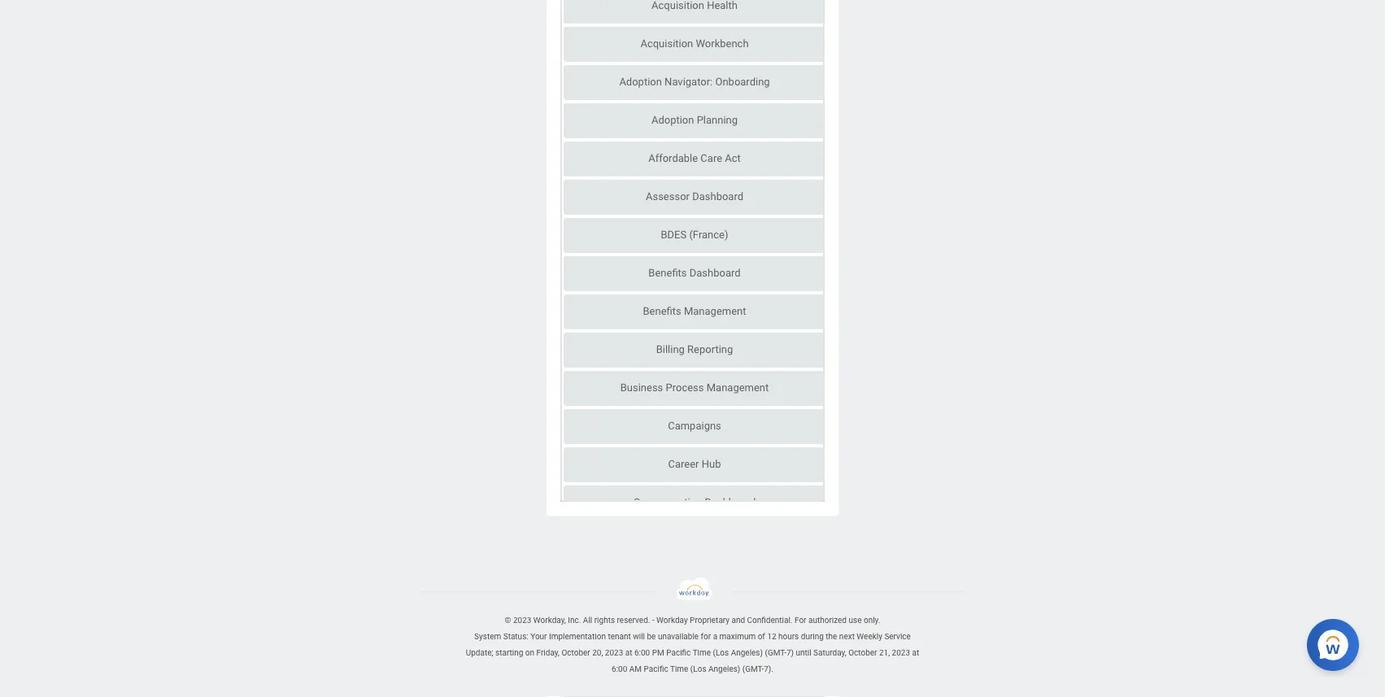 Task type: locate. For each thing, give the bounding box(es) containing it.
1 vertical spatial 6:00
[[612, 665, 628, 675]]

0 vertical spatial acquisition
[[652, 0, 704, 12]]

management inside business process management link
[[707, 382, 769, 395]]

0 horizontal spatial (gmt-
[[743, 665, 764, 675]]

system
[[475, 632, 502, 642]]

1 vertical spatial (los
[[691, 665, 707, 675]]

unavailable
[[658, 632, 699, 642]]

workday,
[[534, 616, 566, 626]]

time down unavailable
[[671, 665, 689, 675]]

compensation dashboard
[[633, 497, 756, 509]]

of
[[758, 632, 766, 642]]

tenant
[[608, 632, 631, 642]]

reporting
[[687, 344, 733, 356]]

career hub link
[[564, 448, 826, 483]]

benefits for benefits dashboard
[[648, 268, 687, 280]]

0 vertical spatial benefits
[[648, 268, 687, 280]]

0 vertical spatial (gmt-
[[765, 649, 787, 658]]

acquisition workbench
[[640, 38, 749, 50]]

2 horizontal spatial 2023
[[892, 649, 911, 658]]

20,
[[593, 649, 603, 658]]

pm
[[652, 649, 665, 658]]

benefits
[[648, 268, 687, 280], [643, 306, 681, 318]]

acquisition
[[652, 0, 704, 12], [640, 38, 693, 50]]

6:00
[[635, 649, 650, 658], [612, 665, 628, 675]]

dashboard down hub
[[705, 497, 756, 509]]

time down for
[[693, 649, 711, 658]]

angeles) down maximum at bottom
[[731, 649, 763, 658]]

2023 right 20,
[[605, 649, 624, 658]]

21,
[[880, 649, 890, 658]]

until
[[796, 649, 812, 658]]

benefits up billing
[[643, 306, 681, 318]]

0 vertical spatial time
[[693, 649, 711, 658]]

business
[[620, 382, 663, 395]]

october down "implementation" on the bottom left of the page
[[562, 649, 591, 658]]

0 vertical spatial management
[[684, 306, 746, 318]]

starting
[[496, 649, 524, 658]]

adoption navigator: onboarding link
[[564, 66, 826, 101]]

0 horizontal spatial october
[[562, 649, 591, 658]]

acquisition down acquisition health link at the top of page
[[640, 38, 693, 50]]

your
[[531, 632, 547, 642]]

2023
[[513, 616, 532, 626], [605, 649, 624, 658], [892, 649, 911, 658]]

7)
[[787, 649, 794, 658]]

friday,
[[537, 649, 560, 658]]

(gmt- down 12
[[765, 649, 787, 658]]

benefits dashboard
[[648, 268, 741, 280]]

authorized
[[809, 616, 847, 626]]

pacific down pm
[[644, 665, 669, 675]]

(los down for
[[691, 665, 707, 675]]

1 vertical spatial benefits
[[643, 306, 681, 318]]

0 vertical spatial angeles)
[[731, 649, 763, 658]]

time
[[693, 649, 711, 658], [671, 665, 689, 675]]

career hub
[[668, 459, 721, 471]]

0 horizontal spatial time
[[671, 665, 689, 675]]

dashboard down care
[[692, 191, 743, 203]]

and
[[732, 616, 746, 626]]

adoption for adoption planning
[[651, 115, 694, 127]]

adoption planning
[[651, 115, 738, 127]]

6:00 left the am
[[612, 665, 628, 675]]

at up the am
[[626, 649, 633, 658]]

pacific down unavailable
[[667, 649, 691, 658]]

acquisition workbench link
[[564, 28, 826, 63]]

planning
[[697, 115, 738, 127]]

proprietary
[[690, 616, 730, 626]]

2023 right ©
[[513, 616, 532, 626]]

acquisition health
[[652, 0, 738, 12]]

©
[[505, 616, 511, 626]]

implementation
[[549, 632, 606, 642]]

adoption left navigator:
[[619, 76, 662, 89]]

1 horizontal spatial (gmt-
[[765, 649, 787, 658]]

1 vertical spatial management
[[707, 382, 769, 395]]

for
[[795, 616, 807, 626]]

business process management link
[[564, 372, 826, 407]]

0 vertical spatial (los
[[713, 649, 729, 658]]

affordable care act
[[648, 153, 741, 165]]

benefits management
[[643, 306, 746, 318]]

benefits for benefits management
[[643, 306, 681, 318]]

october
[[562, 649, 591, 658], [849, 649, 878, 658]]

(gmt- down of
[[743, 665, 764, 675]]

onboarding
[[715, 76, 770, 89]]

all
[[583, 616, 593, 626]]

1 horizontal spatial 6:00
[[635, 649, 650, 658]]

dashboard
[[692, 191, 743, 203], [690, 268, 741, 280], [705, 497, 756, 509]]

only.
[[864, 616, 881, 626]]

2 vertical spatial dashboard
[[705, 497, 756, 509]]

1 vertical spatial adoption
[[651, 115, 694, 127]]

2 october from the left
[[849, 649, 878, 658]]

acquisition up acquisition workbench in the top of the page
[[652, 0, 704, 12]]

2 at from the left
[[913, 649, 920, 658]]

management down reporting
[[707, 382, 769, 395]]

inc.
[[568, 616, 581, 626]]

1 horizontal spatial 2023
[[605, 649, 624, 658]]

0 horizontal spatial at
[[626, 649, 633, 658]]

management up reporting
[[684, 306, 746, 318]]

(gmt-
[[765, 649, 787, 658], [743, 665, 764, 675]]

0 vertical spatial adoption
[[619, 76, 662, 89]]

dashboard for benefits dashboard
[[690, 268, 741, 280]]

(los down a
[[713, 649, 729, 658]]

1 horizontal spatial at
[[913, 649, 920, 658]]

acquisition health link
[[564, 0, 826, 24]]

1 horizontal spatial october
[[849, 649, 878, 658]]

adoption
[[619, 76, 662, 89], [651, 115, 694, 127]]

bdes (france)
[[661, 229, 728, 242]]

care
[[701, 153, 722, 165]]

adoption navigator: onboarding
[[619, 76, 770, 89]]

12
[[768, 632, 777, 642]]

compensation
[[633, 497, 702, 509]]

assessor dashboard link
[[564, 181, 826, 216]]

angeles) down a
[[709, 665, 741, 675]]

workbench
[[696, 38, 749, 50]]

(los
[[713, 649, 729, 658], [691, 665, 707, 675]]

1 vertical spatial acquisition
[[640, 38, 693, 50]]

career
[[668, 459, 699, 471]]

am
[[630, 665, 642, 675]]

dashboard down "(france)"
[[690, 268, 741, 280]]

adoption up affordable on the top of page
[[651, 115, 694, 127]]

0 horizontal spatial 2023
[[513, 616, 532, 626]]

1 vertical spatial dashboard
[[690, 268, 741, 280]]

adoption inside "link"
[[619, 76, 662, 89]]

rights
[[595, 616, 615, 626]]

at right the 21,
[[913, 649, 920, 658]]

2023 right the 21,
[[892, 649, 911, 658]]

campaigns link
[[564, 410, 826, 445]]

1 vertical spatial (gmt-
[[743, 665, 764, 675]]

benefits down bdes
[[648, 268, 687, 280]]

angeles)
[[731, 649, 763, 658], [709, 665, 741, 675]]

management
[[684, 306, 746, 318], [707, 382, 769, 395]]

0 vertical spatial pacific
[[667, 649, 691, 658]]

october down weekly
[[849, 649, 878, 658]]

footer
[[0, 578, 1386, 678]]

6:00 left pm
[[635, 649, 650, 658]]

benefits management link
[[564, 295, 826, 330]]

0 horizontal spatial 6:00
[[612, 665, 628, 675]]

0 vertical spatial 6:00
[[635, 649, 650, 658]]

0 vertical spatial dashboard
[[692, 191, 743, 203]]



Task type: vqa. For each thing, say whether or not it's contained in the screenshot.
"justify" icon
no



Task type: describe. For each thing, give the bounding box(es) containing it.
1 vertical spatial pacific
[[644, 665, 669, 675]]

service
[[885, 632, 911, 642]]

use
[[849, 616, 862, 626]]

workday
[[657, 616, 688, 626]]

1 horizontal spatial (los
[[713, 649, 729, 658]]

on
[[526, 649, 535, 658]]

saturday,
[[814, 649, 847, 658]]

process
[[666, 382, 704, 395]]

be
[[647, 632, 656, 642]]

next
[[840, 632, 855, 642]]

weekly
[[857, 632, 883, 642]]

1 at from the left
[[626, 649, 633, 658]]

1 vertical spatial angeles)
[[709, 665, 741, 675]]

business process management
[[620, 382, 769, 395]]

1 horizontal spatial time
[[693, 649, 711, 658]]

(france)
[[689, 229, 728, 242]]

bdes (france) link
[[564, 219, 826, 254]]

a
[[713, 632, 718, 642]]

acquisition for acquisition workbench
[[640, 38, 693, 50]]

maximum
[[720, 632, 756, 642]]

campaigns
[[668, 421, 721, 433]]

1 october from the left
[[562, 649, 591, 658]]

dashboard for compensation dashboard
[[705, 497, 756, 509]]

the
[[826, 632, 838, 642]]

billing reporting link
[[564, 334, 826, 369]]

act
[[725, 153, 741, 165]]

navigator:
[[665, 76, 713, 89]]

for
[[701, 632, 711, 642]]

reserved.
[[617, 616, 651, 626]]

hub
[[702, 459, 721, 471]]

acquisition for acquisition health
[[652, 0, 704, 12]]

assessor dashboard
[[646, 191, 743, 203]]

0 horizontal spatial (los
[[691, 665, 707, 675]]

status:
[[504, 632, 529, 642]]

during
[[801, 632, 824, 642]]

assessor
[[646, 191, 690, 203]]

affordable
[[648, 153, 698, 165]]

will
[[633, 632, 645, 642]]

adoption planning link
[[564, 104, 826, 139]]

footer containing © 2023 workday, inc. all rights reserved. - workday proprietary and confidential. for authorized use only. system status: your implementation tenant will be unavailable for a maximum of 12 hours during the next weekly service update; starting on friday, october 20, 2023 at 6:00 pm pacific time (los angeles) (gmt-7) until saturday, october 21, 2023 at 6:00 am pacific time (los angeles) (gmt-7).
[[0, 578, 1386, 678]]

affordable care act link
[[564, 142, 826, 177]]

© 2023 workday, inc. all rights reserved. - workday proprietary and confidential. for authorized use only. system status: your implementation tenant will be unavailable for a maximum of 12 hours during the next weekly service update; starting on friday, october 20, 2023 at 6:00 pm pacific time (los angeles) (gmt-7) until saturday, october 21, 2023 at 6:00 am pacific time (los angeles) (gmt-7).
[[466, 616, 920, 675]]

billing
[[656, 344, 685, 356]]

benefits dashboard link
[[564, 257, 826, 292]]

update;
[[466, 649, 494, 658]]

bdes
[[661, 229, 687, 242]]

management inside benefits management link
[[684, 306, 746, 318]]

confidential.
[[748, 616, 793, 626]]

billing reporting
[[656, 344, 733, 356]]

dashboard for assessor dashboard
[[692, 191, 743, 203]]

adoption for adoption navigator: onboarding
[[619, 76, 662, 89]]

-
[[653, 616, 655, 626]]

7).
[[764, 665, 774, 675]]

health
[[707, 0, 738, 12]]

1 vertical spatial time
[[671, 665, 689, 675]]

hours
[[779, 632, 799, 642]]

compensation dashboard link
[[564, 487, 826, 522]]



